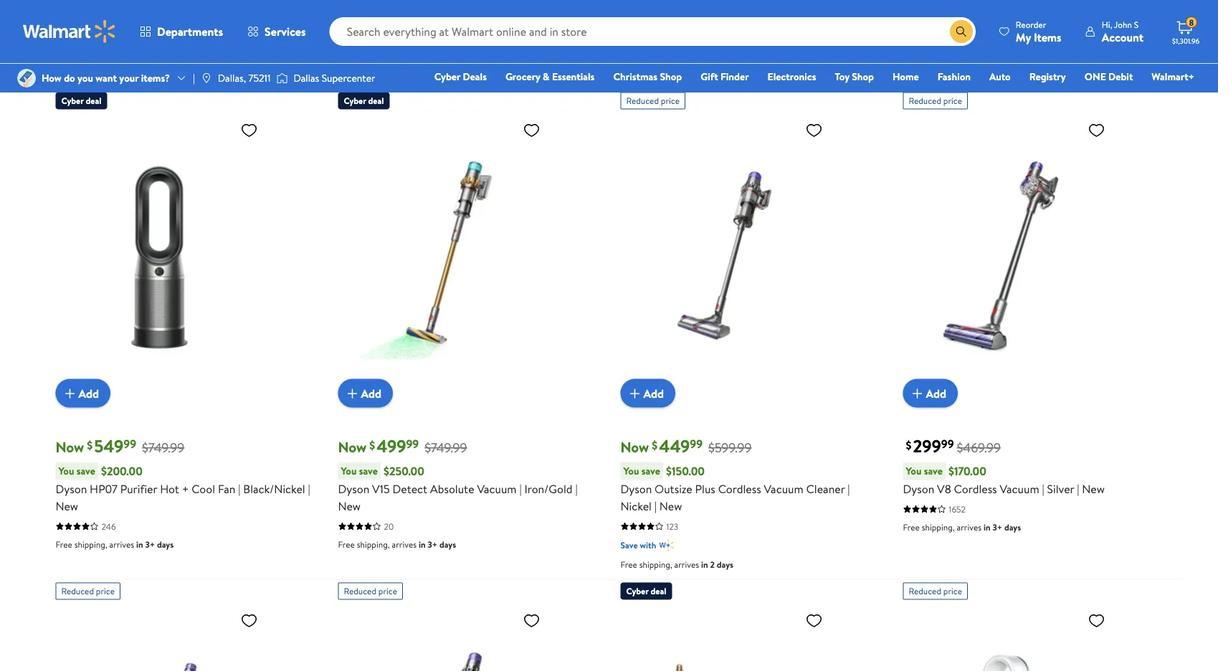 Task type: locate. For each thing, give the bounding box(es) containing it.
with
[[640, 539, 656, 551]]

1 horizontal spatial outsize
[[937, 10, 975, 26]]

2 save from the left
[[359, 464, 378, 478]]

3 $ from the left
[[652, 437, 658, 453]]

save inside you save $170.00 dyson v8 cordless vacuum | silver | new
[[924, 464, 943, 478]]

2 add from the left
[[361, 385, 382, 401]]

3 now from the left
[[621, 437, 649, 457]]

cordless right extra
[[419, 10, 462, 26]]

2 horizontal spatial now
[[621, 437, 649, 457]]

now inside now $ 549 99 $749.99
[[56, 437, 84, 457]]

do
[[64, 71, 75, 85]]

fashion link
[[931, 69, 977, 84]]

$ inside now $ 449 99 $599.99
[[652, 437, 658, 453]]

add for 499
[[361, 385, 382, 401]]

now for 549
[[56, 437, 84, 457]]

1 horizontal spatial absolute
[[430, 481, 474, 497]]

nickel
[[621, 498, 652, 514]]

you left "$200.00"
[[58, 464, 74, 478]]

add to cart image
[[61, 385, 79, 402], [344, 385, 361, 402]]

549
[[94, 434, 124, 458]]

deal down free shipping, arrives in 2 days
[[651, 585, 666, 597]]

cyber deal down free shipping, arrives in 2 days
[[626, 585, 666, 597]]

cyber inside 'link'
[[434, 70, 460, 84]]

99 up $250.00
[[406, 436, 419, 452]]

3 save from the left
[[642, 464, 660, 478]]

v8 up how do you want your items?
[[90, 10, 104, 26]]

dyson up christmas
[[621, 10, 652, 26]]

cordless
[[153, 10, 196, 26], [419, 10, 462, 26], [978, 10, 1021, 26], [718, 481, 761, 497], [954, 481, 997, 497]]

debit
[[1109, 70, 1133, 84]]

2 $749.99 from the left
[[425, 439, 467, 457]]

v15
[[372, 481, 390, 497]]

shop right christmas
[[660, 70, 682, 84]]

1 vertical spatial v8
[[937, 481, 951, 497]]

0 horizontal spatial now
[[56, 437, 84, 457]]

add to favorites list, dyson v11 torque drive+ | iron/blue | refurbished image
[[241, 611, 258, 629]]

1 horizontal spatial purifier
[[655, 10, 692, 26]]

you inside you save $200.00 dyson hp07 purifier hot + cool fan  | black/nickel | new
[[58, 464, 74, 478]]

2 add to cart image from the left
[[909, 385, 926, 402]]

cyber deal for 499
[[344, 95, 384, 107]]

now left 549
[[56, 437, 84, 457]]

cleaner inside the dyson v11 extra cordless vacuum cleaner | iron | new
[[507, 10, 546, 26]]

v8
[[90, 10, 104, 26], [937, 481, 951, 497]]

$ left 549
[[87, 437, 93, 453]]

cordless inside 'dyson v8 absolute cordless vacuum | silver/nickel | new'
[[153, 10, 196, 26]]

0 vertical spatial v8
[[90, 10, 104, 26]]

deal down supercenter
[[368, 95, 384, 107]]

cordless up the "my"
[[978, 10, 1021, 26]]

3+ left deals
[[428, 68, 437, 80]]

3 you from the left
[[623, 464, 639, 478]]

arrives left items?
[[109, 68, 134, 80]]

4 save from the left
[[924, 464, 943, 478]]

0 horizontal spatial outsize
[[655, 481, 692, 497]]

reduced for dyson v11 cordless vacuum cleaner | blue | new image at the bottom left of page
[[344, 585, 376, 597]]

1 horizontal spatial cleaner
[[806, 481, 845, 497]]

dyson inside you save $170.00 dyson v8 cordless vacuum | silver | new
[[903, 481, 934, 497]]

3+
[[993, 51, 1002, 63], [145, 68, 155, 80], [428, 68, 437, 80], [993, 521, 1002, 533], [145, 538, 155, 550], [428, 538, 437, 550]]

in down you save $200.00 dyson hp07 purifier hot + cool fan  | black/nickel | new
[[136, 538, 143, 550]]

2 shop from the left
[[852, 70, 874, 84]]

cordless inside you save $170.00 dyson v8 cordless vacuum | silver | new
[[954, 481, 997, 497]]

walmart plus image
[[659, 538, 674, 553]]

arrives left 2
[[674, 558, 699, 570]]

dyson outsize plus cordless vacuum cleaner | nickel | new image
[[621, 115, 829, 396]]

$ left 499
[[369, 437, 375, 453]]

0 horizontal spatial purifier
[[120, 481, 157, 497]]

outsize
[[937, 10, 975, 26], [655, 481, 692, 497]]

reorder my items
[[1016, 18, 1062, 45]]

3 add button from the left
[[621, 379, 675, 408]]

gift
[[701, 70, 718, 84]]

absolute
[[107, 10, 151, 26], [430, 481, 474, 497]]

vacuum
[[199, 10, 239, 26], [465, 10, 504, 26], [1024, 10, 1063, 26], [477, 481, 517, 497], [764, 481, 804, 497], [1000, 481, 1039, 497]]

cyber deal down you
[[61, 95, 101, 107]]

purifier
[[655, 10, 692, 26], [120, 481, 157, 497]]

v8 up 1652
[[937, 481, 951, 497]]

arrives down 1652
[[957, 521, 982, 533]]

1 horizontal spatial add to cart image
[[909, 385, 926, 402]]

add
[[79, 385, 99, 401], [361, 385, 382, 401], [644, 385, 664, 401], [926, 385, 947, 401]]

save inside the you save $250.00 dyson v15 detect absolute vacuum | iron/gold | new
[[359, 464, 378, 478]]

your
[[119, 71, 139, 85]]

4 you from the left
[[906, 464, 922, 478]]

0 horizontal spatial $749.99
[[142, 439, 185, 457]]

arrives down extra
[[392, 68, 417, 80]]

you
[[58, 464, 74, 478], [341, 464, 357, 478], [623, 464, 639, 478], [906, 464, 922, 478]]

add button for 449
[[621, 379, 675, 408]]

electronics link
[[761, 69, 823, 84]]

1 $ from the left
[[87, 437, 93, 453]]

1 horizontal spatial v8
[[937, 481, 951, 497]]

save
[[77, 464, 95, 478], [359, 464, 378, 478], [642, 464, 660, 478], [924, 464, 943, 478]]

vacuum inside you save $170.00 dyson v8 cordless vacuum | silver | new
[[1000, 481, 1039, 497]]

now for 449
[[621, 437, 649, 457]]

now $ 499 99 $749.99
[[338, 434, 467, 458]]

departments button
[[128, 14, 235, 49]]

$749.99 up the you save $250.00 dyson v15 detect absolute vacuum | iron/gold | new
[[425, 439, 467, 457]]

you save $170.00 dyson v8 cordless vacuum | silver | new
[[903, 463, 1105, 497]]

0 horizontal spatial absolute
[[107, 10, 151, 26]]

reduced for 'dyson v11 torque drive+ | iron/blue | refurbished' image
[[61, 585, 94, 597]]

free shipping, arrives in 3+ days
[[903, 51, 1021, 63], [56, 68, 174, 80], [338, 68, 456, 80], [903, 521, 1021, 533], [56, 538, 174, 550], [338, 538, 456, 550]]

add to favorites list, dyson v8 cordless vacuum | silver | new image
[[1088, 121, 1105, 139]]

dallas supercenter
[[294, 71, 375, 85]]

1 save from the left
[[77, 464, 95, 478]]

dyson up nickel
[[621, 481, 652, 497]]

price for 'dyson v11 torque drive+ | iron/blue | refurbished' image
[[96, 585, 115, 597]]

you up nickel
[[623, 464, 639, 478]]

toy
[[835, 70, 850, 84]]

absolute right detect
[[430, 481, 474, 497]]

dyson outsize cordless vacuum cleaner | red | new
[[903, 10, 1162, 26]]

shipping, down 246
[[74, 538, 107, 550]]

reduced price for 'dyson v11 torque drive+ | iron/blue | refurbished' image
[[61, 585, 115, 597]]

add up 299
[[926, 385, 947, 401]]

one debit link
[[1078, 69, 1140, 84]]

4 add from the left
[[926, 385, 947, 401]]

grocery
[[505, 70, 540, 84]]

99 inside now $ 499 99 $749.99
[[406, 436, 419, 452]]

shipping,
[[922, 51, 955, 63], [74, 68, 107, 80], [357, 68, 390, 80], [922, 521, 955, 533], [74, 538, 107, 550], [357, 538, 390, 550], [639, 558, 672, 570]]

search icon image
[[956, 26, 967, 37]]

shipping, down 24 on the top
[[922, 51, 955, 63]]

&
[[543, 70, 550, 84]]

4 add button from the left
[[903, 379, 958, 408]]

you inside the you save $250.00 dyson v15 detect absolute vacuum | iron/gold | new
[[341, 464, 357, 478]]

dyson left hp07
[[56, 481, 87, 497]]

cordless up items?
[[153, 10, 196, 26]]

99
[[124, 436, 136, 452], [406, 436, 419, 452], [690, 436, 703, 452], [941, 436, 954, 452]]

save up hp07
[[77, 464, 95, 478]]

add button up 499
[[338, 379, 393, 408]]

4 99 from the left
[[941, 436, 954, 452]]

$ inside now $ 549 99 $749.99
[[87, 437, 93, 453]]

$599.99
[[708, 439, 752, 457]]

dyson up do
[[56, 10, 87, 26]]

1 add from the left
[[79, 385, 99, 401]]

1 add to cart image from the left
[[626, 385, 644, 402]]

cyber left deals
[[434, 70, 460, 84]]

new
[[1140, 10, 1162, 26], [56, 28, 78, 43], [338, 28, 361, 43], [1082, 481, 1105, 497], [56, 498, 78, 514], [338, 498, 361, 514], [660, 498, 682, 514]]

$ left 449
[[652, 437, 658, 453]]

1 add button from the left
[[56, 379, 110, 408]]

add to cart image
[[626, 385, 644, 402], [909, 385, 926, 402]]

cleaner
[[507, 10, 546, 26], [1066, 10, 1105, 26], [806, 481, 845, 497]]

0 horizontal spatial deal
[[86, 95, 101, 107]]

add to cart image for 549
[[61, 385, 79, 402]]

save for 99
[[924, 464, 943, 478]]

items?
[[141, 71, 170, 85]]

reduced
[[626, 95, 659, 107], [909, 95, 941, 107], [61, 585, 94, 597], [344, 585, 376, 597], [909, 585, 941, 597]]

3 99 from the left
[[690, 436, 703, 452]]

add button for 549
[[56, 379, 110, 408]]

purifier left hot+cool in the right top of the page
[[655, 10, 692, 26]]

99 left $469.99
[[941, 436, 954, 452]]

dyson v11 extra cordless vacuum cleaner | iron | new
[[338, 10, 579, 43]]

add up 549
[[79, 385, 99, 401]]

purifier inside you save $200.00 dyson hp07 purifier hot + cool fan  | black/nickel | new
[[120, 481, 157, 497]]

save inside you save $200.00 dyson hp07 purifier hot + cool fan  | black/nickel | new
[[77, 464, 95, 478]]

save for 499
[[359, 464, 378, 478]]

in up the auto
[[984, 51, 991, 63]]

$749.99 up hot
[[142, 439, 185, 457]]

shipping, down 1652
[[922, 521, 955, 533]]

absolute inside 'dyson v8 absolute cordless vacuum | silver/nickel | new'
[[107, 10, 151, 26]]

add button for 99
[[903, 379, 958, 408]]

hp10
[[774, 10, 800, 26]]

now left 499
[[338, 437, 367, 457]]

price
[[661, 95, 680, 107], [944, 95, 962, 107], [96, 585, 115, 597], [378, 585, 397, 597], [944, 585, 962, 597]]

3 add from the left
[[644, 385, 664, 401]]

deal for 499
[[368, 95, 384, 107]]

$ for 549
[[87, 437, 93, 453]]

outsize up 24 on the top
[[937, 10, 975, 26]]

save down 299
[[924, 464, 943, 478]]

1 vertical spatial purifier
[[120, 481, 157, 497]]

v8 inside you save $170.00 dyson v8 cordless vacuum | silver | new
[[937, 481, 951, 497]]

cordless down "$170.00"
[[954, 481, 997, 497]]

dyson left the v11 on the top left of page
[[338, 10, 369, 26]]

2 $ from the left
[[369, 437, 375, 453]]

detect
[[393, 481, 427, 497]]

arrives
[[957, 51, 982, 63], [109, 68, 134, 80], [392, 68, 417, 80], [957, 521, 982, 533], [109, 538, 134, 550], [392, 538, 417, 550], [674, 558, 699, 570]]

 image
[[201, 72, 212, 84]]

add button up 549
[[56, 379, 110, 408]]

account
[[1102, 29, 1144, 45]]

$ inside now $ 499 99 $749.99
[[369, 437, 375, 453]]

0 vertical spatial outsize
[[937, 10, 975, 26]]

dyson left v15
[[338, 481, 369, 497]]

449
[[659, 434, 690, 458]]

1 horizontal spatial cyber deal
[[344, 95, 384, 107]]

save down 449
[[642, 464, 660, 478]]

now inside now $ 449 99 $599.99
[[621, 437, 649, 457]]

1 horizontal spatial shop
[[852, 70, 874, 84]]

vacuum inside the you save $250.00 dyson v15 detect absolute vacuum | iron/gold | new
[[477, 481, 517, 497]]

0 horizontal spatial cleaner
[[507, 10, 546, 26]]

deal down you
[[86, 95, 101, 107]]

$469.99
[[957, 439, 1001, 457]]

 image left how on the left of the page
[[17, 69, 36, 87]]

|
[[242, 10, 244, 26], [312, 10, 314, 26], [548, 10, 551, 26], [576, 10, 579, 26], [1107, 10, 1110, 26], [1135, 10, 1137, 26], [193, 71, 195, 85], [238, 481, 241, 497], [308, 481, 310, 497], [519, 481, 522, 497], [575, 481, 578, 497], [848, 481, 850, 497], [1042, 481, 1045, 497], [1077, 481, 1079, 497], [654, 498, 657, 514]]

dyson inside the dyson v11 extra cordless vacuum cleaner | iron | new
[[338, 10, 369, 26]]

add button up 449
[[621, 379, 675, 408]]

1 you from the left
[[58, 464, 74, 478]]

shop right toy
[[852, 70, 874, 84]]

1 vertical spatial absolute
[[430, 481, 474, 497]]

2 add to cart image from the left
[[344, 385, 361, 402]]

$749.99 inside now $ 549 99 $749.99
[[142, 439, 185, 457]]

$
[[87, 437, 93, 453], [369, 437, 375, 453], [652, 437, 658, 453], [906, 437, 912, 453]]

cordless right 'plus'
[[718, 481, 761, 497]]

add up 449
[[644, 385, 664, 401]]

my
[[1016, 29, 1031, 45]]

1 horizontal spatial deal
[[368, 95, 384, 107]]

save up v15
[[359, 464, 378, 478]]

2 horizontal spatial cyber deal
[[626, 585, 666, 597]]

dyson v15 detect absolute vacuum | iron/gold | new image
[[338, 115, 546, 396]]

price for dyson v11 cordless vacuum cleaner | blue | new image at the bottom left of page
[[378, 585, 397, 597]]

99 up $150.00
[[690, 436, 703, 452]]

now inside now $ 499 99 $749.99
[[338, 437, 367, 457]]

purifier down "$200.00"
[[120, 481, 157, 497]]

$ left 299
[[906, 437, 912, 453]]

cyber deal
[[61, 95, 101, 107], [344, 95, 384, 107], [626, 585, 666, 597]]

2 now from the left
[[338, 437, 367, 457]]

hi, john s account
[[1102, 18, 1144, 45]]

0 vertical spatial absolute
[[107, 10, 151, 26]]

99 up "$200.00"
[[124, 436, 136, 452]]

1 $749.99 from the left
[[142, 439, 185, 457]]

days down the you save $250.00 dyson v15 detect absolute vacuum | iron/gold | new
[[439, 538, 456, 550]]

how do you want your items?
[[42, 71, 170, 85]]

1 horizontal spatial  image
[[276, 71, 288, 85]]

now left 449
[[621, 437, 649, 457]]

0 horizontal spatial cyber deal
[[61, 95, 101, 107]]

red
[[1112, 10, 1132, 26]]

absolute up 'your'
[[107, 10, 151, 26]]

want
[[96, 71, 117, 85]]

you for 99
[[906, 464, 922, 478]]

1 horizontal spatial now
[[338, 437, 367, 457]]

0 horizontal spatial v8
[[90, 10, 104, 26]]

one debit
[[1085, 70, 1133, 84]]

99 inside now $ 449 99 $599.99
[[690, 436, 703, 452]]

you left $250.00
[[341, 464, 357, 478]]

 image right 75211 on the left top
[[276, 71, 288, 85]]

$749.99
[[142, 439, 185, 457], [425, 439, 467, 457]]

0 horizontal spatial add to cart image
[[61, 385, 79, 402]]

4 $ from the left
[[906, 437, 912, 453]]

you for 549
[[58, 464, 74, 478]]

add to favorites list, dyson v15 detect absolute vacuum | iron/gold | new image
[[523, 121, 540, 139]]

new inside you save $200.00 dyson hp07 purifier hot + cool fan  | black/nickel | new
[[56, 498, 78, 514]]

1 now from the left
[[56, 437, 84, 457]]

cyber
[[434, 70, 460, 84], [61, 95, 84, 107], [344, 95, 366, 107], [626, 585, 649, 597]]

iron/gold
[[525, 481, 573, 497]]

save inside you save $150.00 dyson outsize plus cordless vacuum cleaner | nickel | new
[[642, 464, 660, 478]]

$749.99 for 549
[[142, 439, 185, 457]]

add up 499
[[361, 385, 382, 401]]

1 99 from the left
[[124, 436, 136, 452]]

days down you save $170.00 dyson v8 cordless vacuum | silver | new
[[1004, 521, 1021, 533]]

cordless inside the dyson v11 extra cordless vacuum cleaner | iron | new
[[419, 10, 462, 26]]

shop for toy shop
[[852, 70, 874, 84]]

0 horizontal spatial shop
[[660, 70, 682, 84]]

0 horizontal spatial add to cart image
[[626, 385, 644, 402]]

2 you from the left
[[341, 464, 357, 478]]

shop inside christmas shop link
[[660, 70, 682, 84]]

toy shop link
[[829, 69, 880, 84]]

 image
[[17, 69, 36, 87], [276, 71, 288, 85]]

cyber deal down supercenter
[[344, 95, 384, 107]]

gift finder link
[[694, 69, 755, 84]]

0 horizontal spatial  image
[[17, 69, 36, 87]]

+
[[182, 481, 189, 497]]

$ inside the $ 299 99 $469.99
[[906, 437, 912, 453]]

now
[[56, 437, 84, 457], [338, 437, 367, 457], [621, 437, 649, 457]]

free
[[903, 51, 920, 63], [56, 68, 72, 80], [338, 68, 355, 80], [903, 521, 920, 533], [56, 538, 72, 550], [338, 538, 355, 550], [621, 558, 637, 570]]

walmart image
[[23, 20, 116, 43]]

$749.99 inside now $ 499 99 $749.99
[[425, 439, 467, 457]]

dyson down 299
[[903, 481, 934, 497]]

dyson airwrap™ multi-styler complete long | nickel/copper | refurbished image
[[621, 606, 829, 671]]

you inside you save $170.00 dyson v8 cordless vacuum | silver | new
[[906, 464, 922, 478]]

2 99 from the left
[[406, 436, 419, 452]]

1 vertical spatial outsize
[[655, 481, 692, 497]]

plus
[[695, 481, 715, 497]]

reduced for the dyson purifier humidify+cool ph03 | white | new image
[[909, 585, 941, 597]]

shop inside "toy shop" link
[[852, 70, 874, 84]]

days
[[1004, 51, 1021, 63], [157, 68, 174, 80], [439, 68, 456, 80], [1004, 521, 1021, 533], [157, 538, 174, 550], [439, 538, 456, 550], [717, 558, 734, 570]]

1 shop from the left
[[660, 70, 682, 84]]

2 add button from the left
[[338, 379, 393, 408]]

1 horizontal spatial $749.99
[[425, 439, 467, 457]]

v8 inside 'dyson v8 absolute cordless vacuum | silver/nickel | new'
[[90, 10, 104, 26]]

1 add to cart image from the left
[[61, 385, 79, 402]]

99 inside now $ 549 99 $749.99
[[124, 436, 136, 452]]

reduced price for the dyson purifier humidify+cool ph03 | white | new image
[[909, 585, 962, 597]]

outsize down $150.00
[[655, 481, 692, 497]]

add button
[[56, 379, 110, 408], [338, 379, 393, 408], [621, 379, 675, 408], [903, 379, 958, 408]]

1 horizontal spatial add to cart image
[[344, 385, 361, 402]]

you save $200.00 dyson hp07 purifier hot + cool fan  | black/nickel | new
[[56, 463, 310, 514]]

add button up 299
[[903, 379, 958, 408]]

you down 299
[[906, 464, 922, 478]]



Task type: describe. For each thing, give the bounding box(es) containing it.
arrives down 20
[[392, 538, 417, 550]]

shipping, down 20
[[357, 538, 390, 550]]

add for 449
[[644, 385, 664, 401]]

20
[[384, 520, 394, 532]]

fan
[[218, 481, 236, 497]]

hot+cool
[[694, 10, 744, 26]]

24
[[949, 33, 959, 45]]

now for 499
[[338, 437, 367, 457]]

cordless inside you save $150.00 dyson outsize plus cordless vacuum cleaner | nickel | new
[[718, 481, 761, 497]]

99 inside the $ 299 99 $469.99
[[941, 436, 954, 452]]

days left deals
[[439, 68, 456, 80]]

cyber down supercenter
[[344, 95, 366, 107]]

finder
[[721, 70, 749, 84]]

$250.00
[[384, 463, 424, 479]]

extra
[[390, 10, 416, 26]]

vacuum inside the dyson v11 extra cordless vacuum cleaner | iron | new
[[465, 10, 504, 26]]

cyber down "save with"
[[626, 585, 649, 597]]

s
[[1134, 18, 1139, 30]]

now $ 449 99 $599.99
[[621, 434, 752, 458]]

christmas shop
[[613, 70, 682, 84]]

in left 2
[[701, 558, 708, 570]]

vacuum inside you save $150.00 dyson outsize plus cordless vacuum cleaner | nickel | new
[[764, 481, 804, 497]]

days down the "my"
[[1004, 51, 1021, 63]]

cyber deal for 549
[[61, 95, 101, 107]]

items
[[1034, 29, 1062, 45]]

shop for christmas shop
[[660, 70, 682, 84]]

add to cart image for 299
[[909, 385, 926, 402]]

$749.99 for 499
[[425, 439, 467, 457]]

home link
[[886, 69, 925, 84]]

cyber down do
[[61, 95, 84, 107]]

$ 299 99 $469.99
[[906, 434, 1001, 458]]

add to cart image for $
[[626, 385, 644, 402]]

registry link
[[1023, 69, 1072, 84]]

how
[[42, 71, 62, 85]]

dyson v11 torque drive+ | iron/blue | refurbished image
[[56, 606, 264, 671]]

auto link
[[983, 69, 1017, 84]]

add to favorites list, dyson hp07 purifier hot + cool fan  | black/nickel | new image
[[241, 121, 258, 139]]

services button
[[235, 14, 318, 49]]

reduced price for dyson v11 cordless vacuum cleaner | blue | new image at the bottom left of page
[[344, 585, 397, 597]]

add to cart image for 499
[[344, 385, 361, 402]]

you inside you save $150.00 dyson outsize plus cordless vacuum cleaner | nickel | new
[[623, 464, 639, 478]]

hp07
[[90, 481, 118, 497]]

99 for 449
[[690, 436, 703, 452]]

3+ down the you save $250.00 dyson v15 detect absolute vacuum | iron/gold | new
[[428, 538, 437, 550]]

christmas
[[613, 70, 658, 84]]

1652
[[949, 503, 966, 515]]

3+ up the auto
[[993, 51, 1002, 63]]

3+ down you save $200.00 dyson hp07 purifier hot + cool fan  | black/nickel | new
[[145, 538, 155, 550]]

deals
[[463, 70, 487, 84]]

supercenter
[[322, 71, 375, 85]]

add to favorites list, dyson purifier humidify+cool ph03 | white | new image
[[1088, 611, 1105, 629]]

new inside 'dyson v8 absolute cordless vacuum | silver/nickel | new'
[[56, 28, 78, 43]]

$200.00
[[101, 463, 143, 479]]

dyson purifier humidify+cool ph03 | white | new image
[[903, 606, 1111, 671]]

black/nickel
[[243, 481, 305, 497]]

save with
[[621, 539, 656, 551]]

shipping, down the v11 on the top left of page
[[357, 68, 390, 80]]

cleaner inside you save $150.00 dyson outsize plus cordless vacuum cleaner | nickel | new
[[806, 481, 845, 497]]

$150.00
[[666, 463, 705, 479]]

shipping, left 'your'
[[74, 68, 107, 80]]

 image for how do you want your items?
[[17, 69, 36, 87]]

in left cyber deals
[[419, 68, 426, 80]]

 image for dallas supercenter
[[276, 71, 288, 85]]

$170.00
[[949, 463, 987, 479]]

free shipping, arrives in 2 days
[[621, 558, 734, 570]]

services
[[265, 24, 306, 39]]

dyson purifier hot+cool gen1 hp10
[[621, 10, 800, 26]]

gift finder
[[701, 70, 749, 84]]

grocery & essentials
[[505, 70, 595, 84]]

in down detect
[[419, 538, 426, 550]]

in right want
[[136, 68, 143, 80]]

dyson inside you save $150.00 dyson outsize plus cordless vacuum cleaner | nickel | new
[[621, 481, 652, 497]]

add for 549
[[79, 385, 99, 401]]

$1,301.96
[[1172, 36, 1200, 46]]

outsize inside you save $150.00 dyson outsize plus cordless vacuum cleaner | nickel | new
[[655, 481, 692, 497]]

dyson v8 absolute cordless vacuum | silver/nickel | new
[[56, 10, 314, 43]]

save
[[621, 539, 638, 551]]

days down hot
[[157, 538, 174, 550]]

price for the dyson purifier humidify+cool ph03 | white | new image
[[944, 585, 962, 597]]

john
[[1114, 18, 1132, 30]]

essentials
[[552, 70, 595, 84]]

3+ right 'your'
[[145, 68, 155, 80]]

iron
[[554, 10, 573, 26]]

cyber deals
[[434, 70, 487, 84]]

dyson inside 'dyson v8 absolute cordless vacuum | silver/nickel | new'
[[56, 10, 87, 26]]

75211
[[248, 71, 271, 85]]

$ for 449
[[652, 437, 658, 453]]

dyson hp07 purifier hot + cool fan  | black/nickel | new image
[[56, 115, 264, 396]]

dyson inside the you save $250.00 dyson v15 detect absolute vacuum | iron/gold | new
[[338, 481, 369, 497]]

silver/nickel
[[247, 10, 309, 26]]

dallas
[[294, 71, 319, 85]]

arrives down 246
[[109, 538, 134, 550]]

99 for 549
[[124, 436, 136, 452]]

electronics
[[768, 70, 816, 84]]

silver
[[1047, 481, 1074, 497]]

0 vertical spatial purifier
[[655, 10, 692, 26]]

499
[[377, 434, 406, 458]]

grocery & essentials link
[[499, 69, 601, 84]]

123
[[666, 520, 678, 532]]

days right 2
[[717, 558, 734, 570]]

$ for 499
[[369, 437, 375, 453]]

walmart+ link
[[1145, 69, 1201, 84]]

you save $250.00 dyson v15 detect absolute vacuum | iron/gold | new
[[338, 463, 578, 514]]

dyson left search icon
[[903, 10, 934, 26]]

save for 549
[[77, 464, 95, 478]]

Walmart Site-Wide search field
[[330, 17, 976, 46]]

auto
[[990, 70, 1011, 84]]

2 horizontal spatial cleaner
[[1066, 10, 1105, 26]]

hi,
[[1102, 18, 1112, 30]]

vacuum inside 'dyson v8 absolute cordless vacuum | silver/nickel | new'
[[199, 10, 239, 26]]

cyber deals link
[[428, 69, 493, 84]]

299
[[913, 434, 941, 458]]

new inside you save $170.00 dyson v8 cordless vacuum | silver | new
[[1082, 481, 1105, 497]]

dallas, 75211
[[218, 71, 271, 85]]

3+ down you save $170.00 dyson v8 cordless vacuum | silver | new
[[993, 521, 1002, 533]]

toy shop
[[835, 70, 874, 84]]

2 horizontal spatial deal
[[651, 585, 666, 597]]

8
[[1189, 16, 1194, 28]]

shipping, down with
[[639, 558, 672, 570]]

fashion
[[938, 70, 971, 84]]

dyson v11 cordless vacuum cleaner | blue | new image
[[338, 606, 546, 671]]

hot
[[160, 481, 179, 497]]

add to favorites list, dyson v11 cordless vacuum cleaner | blue | new image
[[523, 611, 540, 629]]

christmas shop link
[[607, 69, 688, 84]]

add to favorites list, dyson outsize plus cordless vacuum cleaner | nickel | new image
[[806, 121, 823, 139]]

in down you save $170.00 dyson v8 cordless vacuum | silver | new
[[984, 521, 991, 533]]

new inside the you save $250.00 dyson v15 detect absolute vacuum | iron/gold | new
[[338, 498, 361, 514]]

deal for 549
[[86, 95, 101, 107]]

one
[[1085, 70, 1106, 84]]

home
[[893, 70, 919, 84]]

Search search field
[[330, 17, 976, 46]]

days right 'your'
[[157, 68, 174, 80]]

you for 499
[[341, 464, 357, 478]]

new inside you save $150.00 dyson outsize plus cordless vacuum cleaner | nickel | new
[[660, 498, 682, 514]]

absolute inside the you save $250.00 dyson v15 detect absolute vacuum | iron/gold | new
[[430, 481, 474, 497]]

you save $150.00 dyson outsize plus cordless vacuum cleaner | nickel | new
[[621, 463, 850, 514]]

arrives down 24 on the top
[[957, 51, 982, 63]]

2
[[710, 558, 715, 570]]

246
[[101, 520, 116, 532]]

dyson v8 cordless vacuum | silver | new image
[[903, 115, 1111, 396]]

departments
[[157, 24, 223, 39]]

dyson inside you save $200.00 dyson hp07 purifier hot + cool fan  | black/nickel | new
[[56, 481, 87, 497]]

dallas,
[[218, 71, 246, 85]]

add for 99
[[926, 385, 947, 401]]

add to favorites list, dyson airwrap™ multi-styler complete long | nickel/copper | refurbished image
[[806, 611, 823, 629]]

new inside the dyson v11 extra cordless vacuum cleaner | iron | new
[[338, 28, 361, 43]]

add button for 499
[[338, 379, 393, 408]]

cool
[[192, 481, 215, 497]]

gen1
[[747, 10, 771, 26]]

99 for 499
[[406, 436, 419, 452]]



Task type: vqa. For each thing, say whether or not it's contained in the screenshot.
Hi, John S Account
yes



